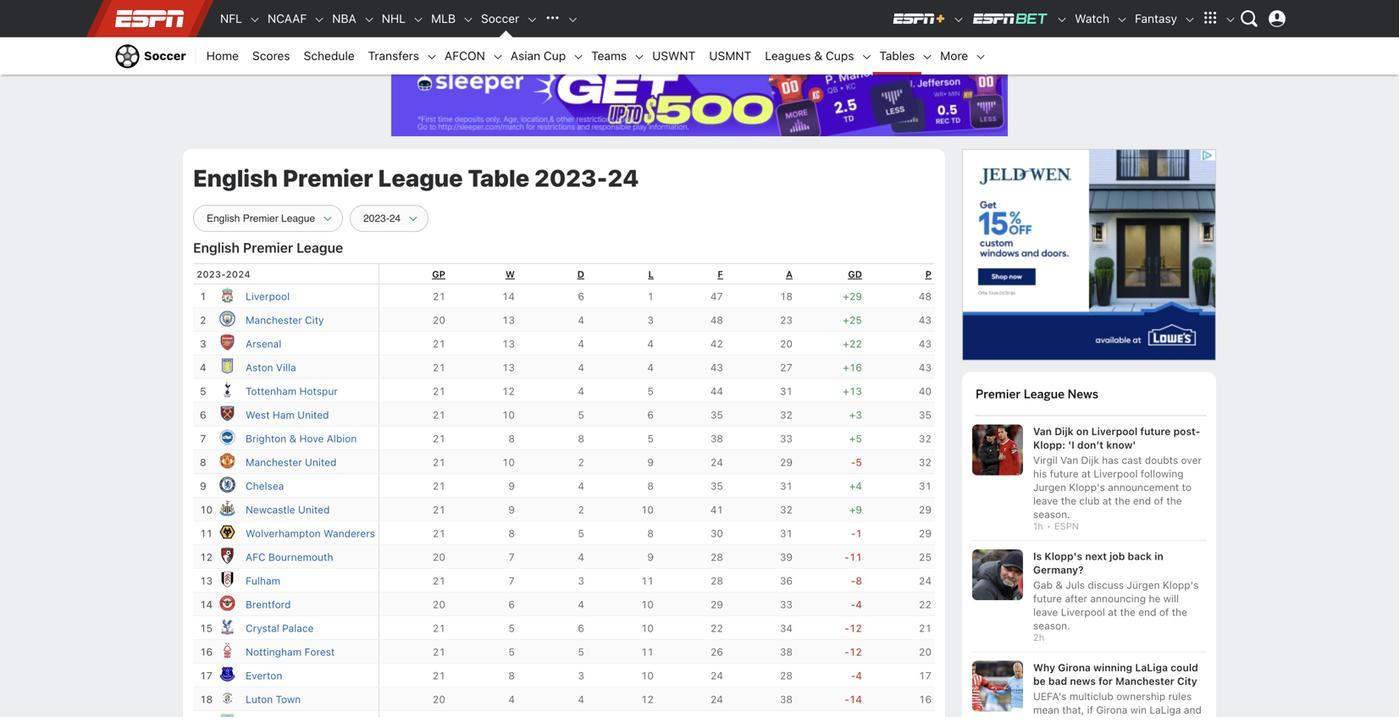 Task type: locate. For each thing, give the bounding box(es) containing it.
1 -12 from the top
[[845, 623, 862, 635]]

nottingham forest link
[[246, 646, 335, 658]]

1 33 from the top
[[780, 433, 793, 445]]

liverpool inside standings page main content
[[246, 291, 290, 303]]

table
[[468, 164, 530, 192]]

laliga down 'rules'
[[1150, 704, 1181, 716]]

1 vertical spatial end
[[1139, 606, 1157, 618]]

1 down +9
[[856, 528, 862, 540]]

24 for 29
[[710, 457, 723, 469]]

24
[[608, 164, 639, 192], [710, 457, 723, 469], [919, 575, 932, 587], [710, 670, 723, 682], [710, 694, 723, 706]]

0 vertical spatial season.
[[1033, 509, 1070, 520]]

premier for english premier league
[[243, 240, 293, 256]]

gd
[[848, 269, 862, 280]]

0 vertical spatial city
[[305, 314, 324, 326]]

ncaaf image
[[314, 14, 325, 26]]

0 vertical spatial 16
[[200, 646, 213, 658]]

at up club
[[1082, 468, 1091, 480]]

liverpool down 'after'
[[1061, 606, 1105, 618]]

0 vertical spatial english
[[193, 164, 278, 192]]

'i
[[1068, 439, 1075, 451]]

1 vertical spatial city
[[1177, 676, 1197, 688]]

ltn image
[[219, 690, 235, 707]]

girona up news
[[1058, 662, 1091, 674]]

2 vertical spatial 28
[[780, 670, 793, 682]]

35 down 44
[[710, 409, 723, 421]]

dijk down don't
[[1081, 454, 1099, 466]]

0 vertical spatial 48
[[919, 291, 932, 303]]

& left hove in the bottom left of the page
[[289, 433, 297, 445]]

1 left the liv image
[[200, 291, 206, 303]]

28
[[710, 552, 723, 563], [710, 575, 723, 587], [780, 670, 793, 682]]

list
[[972, 425, 1206, 717]]

2023- right table
[[534, 164, 608, 192]]

0 vertical spatial premier
[[283, 164, 373, 192]]

manchester inside why girona winning laliga could be bad news for manchester city uefa's multiclub ownership rules mean that, if girona win laliga an
[[1116, 676, 1175, 688]]

1 vertical spatial 2023-
[[197, 269, 226, 280]]

32 down 27
[[780, 409, 793, 421]]

17 left why girona winning laliga could be bad news for manchester city image in the right of the page
[[919, 670, 932, 682]]

asian
[[511, 49, 540, 63]]

- for 32
[[851, 457, 856, 469]]

will
[[1164, 593, 1179, 605]]

league left table
[[378, 164, 463, 192]]

2 season. from the top
[[1033, 620, 1070, 632]]

1 vertical spatial 22
[[710, 623, 723, 635]]

22 up 26
[[710, 623, 723, 635]]

nhl image
[[413, 14, 424, 26]]

1 vertical spatial soccer
[[144, 49, 186, 63]]

0 vertical spatial 33
[[780, 433, 793, 445]]

hotspur
[[299, 386, 338, 397]]

-4
[[851, 599, 862, 611], [851, 670, 862, 682]]

0 vertical spatial 2
[[200, 314, 206, 326]]

wanderers
[[324, 528, 375, 540]]

-4 down -8
[[851, 599, 862, 611]]

0 vertical spatial 2023-
[[534, 164, 608, 192]]

leagues & cups image
[[861, 51, 873, 63]]

of down will
[[1159, 606, 1169, 618]]

everton link
[[246, 670, 282, 682]]

1 vertical spatial dijk
[[1081, 454, 1099, 466]]

48 down 47
[[710, 314, 723, 326]]

leave inside is klopp's next job back in germany? gab & juls discuss jürgen klopp's future after announcing he will leave liverpool at the end of the season. 2h
[[1033, 606, 1058, 618]]

43
[[919, 314, 932, 326], [919, 338, 932, 350], [710, 362, 723, 374], [919, 362, 932, 374]]

0 vertical spatial end
[[1133, 495, 1151, 507]]

teams image
[[634, 51, 646, 63]]

ncaaf
[[268, 11, 307, 25]]

liverpool link
[[246, 291, 290, 303]]

more espn image
[[1198, 6, 1223, 31], [1225, 14, 1237, 26]]

bur image
[[219, 713, 235, 717]]

2 vertical spatial 38
[[780, 694, 793, 706]]

season. inside is klopp's next job back in germany? gab & juls discuss jürgen klopp's future after announcing he will leave liverpool at the end of the season. 2h
[[1033, 620, 1070, 632]]

31 up 39 at the right bottom of the page
[[780, 528, 793, 540]]

newcastle
[[246, 504, 295, 516]]

nfl link
[[213, 0, 249, 37]]

16
[[200, 646, 213, 658], [919, 694, 932, 706]]

uefa's
[[1033, 691, 1067, 703]]

che image
[[219, 476, 235, 493]]

girona right 'if'
[[1096, 704, 1128, 716]]

transfers image
[[426, 51, 438, 63]]

van down 'i
[[1061, 454, 1078, 466]]

0 horizontal spatial dijk
[[1055, 426, 1074, 437]]

espn more sports home page image
[[540, 6, 565, 31]]

1 leave from the top
[[1033, 495, 1058, 507]]

liverpool up manchester city
[[246, 291, 290, 303]]

43 for +25
[[919, 314, 932, 326]]

transfers
[[368, 49, 419, 63]]

1 vertical spatial united
[[305, 457, 337, 469]]

more image
[[975, 51, 987, 63]]

& inside is klopp's next job back in germany? gab & juls discuss jürgen klopp's future after announcing he will leave liverpool at the end of the season. 2h
[[1056, 579, 1063, 591]]

2 for 10
[[578, 457, 584, 469]]

- for 22
[[851, 599, 856, 611]]

0 vertical spatial 18
[[780, 291, 793, 303]]

2 vertical spatial 14
[[849, 694, 862, 706]]

6
[[578, 291, 584, 303], [200, 409, 206, 421], [647, 409, 654, 421], [508, 599, 515, 611], [578, 623, 584, 635]]

english up 2023-2024
[[193, 240, 240, 256]]

0 vertical spatial -4
[[851, 599, 862, 611]]

1 horizontal spatial 2023-
[[534, 164, 608, 192]]

0 horizontal spatial girona
[[1058, 662, 1091, 674]]

tables
[[880, 49, 915, 63]]

0 horizontal spatial 22
[[710, 623, 723, 635]]

leave down jurgen
[[1033, 495, 1058, 507]]

&
[[814, 49, 823, 63], [289, 433, 297, 445], [1056, 579, 1063, 591]]

0 horizontal spatial van
[[1033, 426, 1052, 437]]

1 vertical spatial english
[[193, 240, 240, 256]]

nba image
[[363, 14, 375, 26]]

cups
[[826, 49, 854, 63]]

-4 up the -14
[[851, 670, 862, 682]]

33 up 34
[[780, 599, 793, 611]]

31 down 27
[[780, 386, 793, 397]]

1 horizontal spatial league
[[378, 164, 463, 192]]

united for newcastle united
[[298, 504, 330, 516]]

43 for +16
[[919, 362, 932, 374]]

tables image
[[922, 51, 934, 63]]

0 vertical spatial 14
[[502, 291, 515, 303]]

asian cup image
[[573, 51, 585, 63]]

manchester for manchester city
[[246, 314, 302, 326]]

38 down 34
[[780, 646, 793, 658]]

1 horizontal spatial &
[[814, 49, 823, 63]]

he
[[1149, 593, 1161, 605]]

0 horizontal spatial more espn image
[[1198, 6, 1223, 31]]

united up hove in the bottom left of the page
[[297, 409, 329, 421]]

new image
[[219, 500, 235, 517]]

1 down l link
[[647, 291, 654, 303]]

2 vertical spatial &
[[1056, 579, 1063, 591]]

1 horizontal spatial 14
[[502, 291, 515, 303]]

1 season. from the top
[[1033, 509, 1070, 520]]

klopp's
[[1069, 481, 1105, 493], [1045, 551, 1083, 562], [1163, 579, 1199, 591]]

+3
[[849, 409, 862, 421]]

afc
[[246, 552, 266, 563]]

1 vertical spatial premier
[[243, 240, 293, 256]]

is klopp's next job back in germany? element
[[1033, 550, 1206, 577]]

1 vertical spatial 16
[[919, 694, 932, 706]]

a
[[786, 269, 793, 280]]

2 -12 from the top
[[845, 646, 862, 658]]

0 horizontal spatial soccer link
[[107, 37, 196, 75]]

0 vertical spatial -12
[[845, 623, 862, 635]]

manchester
[[246, 314, 302, 326], [246, 457, 302, 469], [1116, 676, 1175, 688]]

0 horizontal spatial city
[[305, 314, 324, 326]]

laliga up ownership
[[1135, 662, 1168, 674]]

1 horizontal spatial 1
[[647, 291, 654, 303]]

soccer left home
[[144, 49, 186, 63]]

32 down 40
[[919, 433, 932, 445]]

tables link
[[873, 37, 922, 75]]

fantasy image
[[1184, 14, 1196, 26]]

manchester united
[[246, 457, 337, 469]]

2 horizontal spatial 14
[[849, 694, 862, 706]]

virgil
[[1033, 454, 1058, 466]]

aston villa link
[[246, 362, 296, 374]]

2 english from the top
[[193, 240, 240, 256]]

asian cup
[[511, 49, 566, 63]]

brentford link
[[246, 599, 291, 611]]

38 for 26
[[780, 646, 793, 658]]

33 left +5
[[780, 433, 793, 445]]

future down gab
[[1033, 593, 1062, 605]]

watch image
[[1116, 14, 1128, 26]]

of inside is klopp's next job back in germany? gab & juls discuss jürgen klopp's future after announcing he will leave liverpool at the end of the season. 2h
[[1159, 606, 1169, 618]]

of down announcement
[[1154, 495, 1164, 507]]

1 vertical spatial league
[[297, 240, 343, 256]]

english up english premier league
[[193, 164, 278, 192]]

+4
[[849, 480, 862, 492]]

list containing van dijk on liverpool future post- klopp: 'i don't know'
[[972, 425, 1206, 717]]

future up doubts
[[1140, 426, 1171, 437]]

manchester down liverpool link
[[246, 314, 302, 326]]

2 leave from the top
[[1033, 606, 1058, 618]]

at inside is klopp's next job back in germany? gab & juls discuss jürgen klopp's future after announcing he will leave liverpool at the end of the season. 2h
[[1108, 606, 1117, 618]]

of inside van dijk on liverpool future post- klopp: 'i don't know' virgil van dijk has cast doubts over his future at liverpool following jurgen klopp's announcement to leave the club at the end of the season.
[[1154, 495, 1164, 507]]

united for manchester united
[[305, 457, 337, 469]]

afcon
[[445, 49, 485, 63]]

1 horizontal spatial soccer link
[[474, 0, 526, 37]]

watch link
[[1068, 0, 1116, 37]]

1 vertical spatial future
[[1050, 468, 1079, 480]]

a link
[[786, 269, 793, 280]]

18 left ltn image
[[200, 694, 213, 706]]

l link
[[648, 269, 654, 280]]

wol image
[[219, 524, 235, 541]]

afcon image
[[492, 51, 504, 63]]

everton
[[246, 670, 282, 682]]

1 vertical spatial of
[[1159, 606, 1169, 618]]

-4 for 22
[[851, 599, 862, 611]]

1 vertical spatial -12
[[845, 646, 862, 658]]

38 down 44
[[710, 433, 723, 445]]

discuss
[[1088, 579, 1124, 591]]

17 left eve image
[[200, 670, 213, 682]]

2 vertical spatial future
[[1033, 593, 1062, 605]]

-12 down -8
[[845, 623, 862, 635]]

26
[[710, 646, 723, 658]]

1 17 from the left
[[200, 670, 213, 682]]

why girona winning laliga could be bad news for manchester city image
[[972, 661, 1023, 712]]

-12 up the -14
[[845, 646, 862, 658]]

klopp's up club
[[1069, 481, 1105, 493]]

2 vertical spatial 7
[[508, 575, 515, 587]]

0 vertical spatial girona
[[1058, 662, 1091, 674]]

season. up 2h
[[1033, 620, 1070, 632]]

season.
[[1033, 509, 1070, 520], [1033, 620, 1070, 632]]

1 vertical spatial leave
[[1033, 606, 1058, 618]]

0 vertical spatial league
[[378, 164, 463, 192]]

virgil van dijk has cast doubts over his future at liverpool following jurgen klopp's announcement to leave the club at the end of the season. element
[[1033, 452, 1206, 521]]

global navigation element
[[107, 0, 1293, 37]]

48
[[919, 291, 932, 303], [710, 314, 723, 326]]

2 -4 from the top
[[851, 670, 862, 682]]

future
[[1140, 426, 1171, 437], [1050, 468, 1079, 480], [1033, 593, 1062, 605]]

2 horizontal spatial 1
[[856, 528, 862, 540]]

1 vertical spatial season.
[[1033, 620, 1070, 632]]

24 for 28
[[710, 670, 723, 682]]

klopp's up germany?
[[1045, 551, 1083, 562]]

schedule
[[304, 49, 355, 63]]

1 english from the top
[[193, 164, 278, 192]]

1 -4 from the top
[[851, 599, 862, 611]]

2 vertical spatial 2
[[578, 504, 584, 516]]

22 down 25
[[919, 599, 932, 611]]

soccer link left home link on the left
[[107, 37, 196, 75]]

29
[[780, 457, 793, 469], [919, 504, 932, 516], [919, 528, 932, 540], [710, 599, 723, 611]]

luton town link
[[246, 694, 301, 706]]

35 up 41
[[710, 480, 723, 492]]

-12 for 34
[[845, 623, 862, 635]]

1 horizontal spatial city
[[1177, 676, 1197, 688]]

afc bournemouth link
[[246, 552, 333, 563]]

league up manchester city
[[297, 240, 343, 256]]

soccer link
[[474, 0, 526, 37], [107, 37, 196, 75]]

end down announcement
[[1133, 495, 1151, 507]]

0 vertical spatial 28
[[710, 552, 723, 563]]

future up jurgen
[[1050, 468, 1079, 480]]

doubts
[[1145, 454, 1178, 466]]

nhl link
[[375, 0, 413, 37]]

30
[[710, 528, 723, 540]]

0 vertical spatial &
[[814, 49, 823, 63]]

0 horizontal spatial league
[[297, 240, 343, 256]]

united down hove in the bottom left of the page
[[305, 457, 337, 469]]

season. up 1h
[[1033, 509, 1070, 520]]

33 for 29
[[780, 599, 793, 611]]

league
[[378, 164, 463, 192], [297, 240, 343, 256], [1024, 387, 1065, 402]]

1 vertical spatial &
[[289, 433, 297, 445]]

2 vertical spatial manchester
[[1116, 676, 1175, 688]]

uswnt
[[652, 49, 696, 63]]

40
[[919, 386, 932, 397]]

1 vertical spatial 28
[[710, 575, 723, 587]]

2 33 from the top
[[780, 599, 793, 611]]

english for english premier league
[[193, 240, 240, 256]]

espn bet image
[[1056, 14, 1068, 26]]

7
[[200, 433, 206, 445], [508, 552, 515, 563], [508, 575, 515, 587]]

profile management image
[[1269, 10, 1286, 27]]

soccer right mlb image
[[481, 11, 519, 25]]

2 horizontal spatial &
[[1056, 579, 1063, 591]]

p link
[[925, 269, 932, 280]]

espn
[[1054, 521, 1079, 532]]

& inside standings page main content
[[289, 433, 297, 445]]

20 for 6
[[433, 599, 445, 611]]

manchester down brighton
[[246, 457, 302, 469]]

klopp's up will
[[1163, 579, 1199, 591]]

at right club
[[1103, 495, 1112, 507]]

1 vertical spatial 33
[[780, 599, 793, 611]]

7 for 20
[[508, 552, 515, 563]]

0 horizontal spatial 14
[[200, 599, 213, 611]]

1 horizontal spatial 16
[[919, 694, 932, 706]]

& left cups
[[814, 49, 823, 63]]

0 vertical spatial advertisement element
[[391, 60, 1008, 136]]

2 vertical spatial at
[[1108, 606, 1117, 618]]

16 right the -14
[[919, 694, 932, 706]]

1 horizontal spatial 17
[[919, 670, 932, 682]]

0 vertical spatial soccer
[[481, 11, 519, 25]]

ful image
[[219, 571, 235, 588]]

premier for english premier league table 2023-24
[[283, 164, 373, 192]]

1 vertical spatial 38
[[780, 646, 793, 658]]

end down he
[[1139, 606, 1157, 618]]

leave inside van dijk on liverpool future post- klopp: 'i don't know' virgil van dijk has cast doubts over his future at liverpool following jurgen klopp's announcement to leave the club at the end of the season.
[[1033, 495, 1058, 507]]

advertisement element
[[391, 60, 1008, 136], [962, 149, 1216, 361]]

7 for 21
[[508, 575, 515, 587]]

scores
[[252, 49, 290, 63]]

38 left the -14
[[780, 694, 793, 706]]

2 vertical spatial premier
[[976, 387, 1021, 402]]

eve image
[[219, 666, 235, 683]]

leave up 2h
[[1033, 606, 1058, 618]]

2023- up the liv image
[[197, 269, 226, 280]]

1 vertical spatial 14
[[200, 599, 213, 611]]

16 left the nfo image
[[200, 646, 213, 658]]

18 down a link
[[780, 291, 793, 303]]

league left news
[[1024, 387, 1065, 402]]

1 horizontal spatial 48
[[919, 291, 932, 303]]

at
[[1082, 468, 1091, 480], [1103, 495, 1112, 507], [1108, 606, 1117, 618]]

fantasy
[[1135, 11, 1177, 25]]

2023-2024
[[197, 269, 250, 280]]

1 horizontal spatial girona
[[1096, 704, 1128, 716]]

espn plus image
[[953, 14, 965, 26]]

nottingham
[[246, 646, 302, 658]]

jurgen
[[1033, 481, 1066, 493]]

d
[[577, 269, 584, 280]]

soccer link up afcon icon
[[474, 0, 526, 37]]

48 down the p link
[[919, 291, 932, 303]]

13 for 42
[[502, 338, 515, 350]]

crystal palace
[[246, 623, 314, 635]]

1 vertical spatial 48
[[710, 314, 723, 326]]

home
[[206, 49, 239, 63]]

at down announcing
[[1108, 606, 1117, 618]]

brighton & hove albion link
[[246, 433, 357, 445]]

rules
[[1169, 691, 1192, 703]]

united up wolverhampton wanderers
[[298, 504, 330, 516]]

1 vertical spatial -4
[[851, 670, 862, 682]]

van up klopp:
[[1033, 426, 1052, 437]]

the
[[1061, 495, 1077, 507], [1115, 495, 1130, 507], [1167, 495, 1182, 507], [1120, 606, 1136, 618], [1172, 606, 1187, 618]]

0 horizontal spatial 17
[[200, 670, 213, 682]]

31 for +13
[[780, 386, 793, 397]]

why girona winning laliga could be bad news for manchester city element
[[1033, 661, 1206, 688]]

manchester up ownership
[[1116, 676, 1175, 688]]

- for 24
[[851, 575, 856, 587]]

van dijk on liverpool future post-klopp: 'i don't know' image
[[972, 425, 1023, 476]]

1 horizontal spatial 22
[[919, 599, 932, 611]]

manchester city link
[[246, 314, 324, 326]]

2 for 9
[[578, 504, 584, 516]]

31 left +4
[[780, 480, 793, 492]]

1 vertical spatial 2
[[578, 457, 584, 469]]

mlb link
[[424, 0, 462, 37]]

0 horizontal spatial 16
[[200, 646, 213, 658]]

win
[[1131, 704, 1147, 716]]

& down germany?
[[1056, 579, 1063, 591]]

soccer
[[481, 11, 519, 25], [144, 49, 186, 63]]

dijk up 'i
[[1055, 426, 1074, 437]]

english for english premier league table 2023-24
[[193, 164, 278, 192]]



Task type: describe. For each thing, give the bounding box(es) containing it.
0 horizontal spatial 1
[[200, 291, 206, 303]]

bournemouth
[[268, 552, 333, 563]]

bou image
[[219, 547, 235, 564]]

more link
[[934, 37, 975, 75]]

soccer image
[[526, 14, 538, 26]]

1 horizontal spatial dijk
[[1081, 454, 1099, 466]]

teams
[[591, 49, 627, 63]]

2024
[[226, 269, 250, 280]]

back
[[1128, 551, 1152, 562]]

1 vertical spatial at
[[1103, 495, 1112, 507]]

1 horizontal spatial more espn image
[[1225, 14, 1237, 26]]

espn bet image
[[972, 12, 1050, 25]]

brighton & hove albion
[[246, 433, 357, 445]]

league for english premier league table 2023-24
[[378, 164, 463, 192]]

1 vertical spatial advertisement element
[[962, 149, 1216, 361]]

west
[[246, 409, 270, 421]]

0 vertical spatial united
[[297, 409, 329, 421]]

-8
[[851, 575, 862, 587]]

english premier league
[[193, 240, 343, 256]]

2 vertical spatial klopp's
[[1163, 579, 1199, 591]]

that,
[[1062, 704, 1084, 716]]

is
[[1033, 551, 1042, 562]]

+13
[[843, 386, 862, 397]]

f
[[718, 269, 723, 280]]

+25
[[843, 314, 862, 326]]

the down announcement
[[1115, 495, 1130, 507]]

13 for 43
[[502, 362, 515, 374]]

& for brighton
[[289, 433, 297, 445]]

liverpool down has
[[1094, 468, 1138, 480]]

33 for 38
[[780, 433, 793, 445]]

ars image
[[219, 334, 235, 351]]

liv image
[[219, 286, 235, 303]]

van dijk on liverpool future post- klopp: 'i don't know' virgil van dijk has cast doubts over his future at liverpool following jurgen klopp's announcement to leave the club at the end of the season.
[[1033, 426, 1202, 520]]

avl image
[[219, 358, 235, 375]]

fantasy link
[[1128, 0, 1184, 37]]

2 17 from the left
[[919, 670, 932, 682]]

0 vertical spatial dijk
[[1055, 426, 1074, 437]]

20 for 7
[[433, 552, 445, 563]]

0 horizontal spatial soccer
[[144, 49, 186, 63]]

0 vertical spatial future
[[1140, 426, 1171, 437]]

+9
[[849, 504, 862, 516]]

32 up 39 at the right bottom of the page
[[780, 504, 793, 516]]

brentford
[[246, 599, 291, 611]]

his
[[1033, 468, 1047, 480]]

more sports image
[[567, 14, 579, 26]]

town
[[276, 694, 301, 706]]

- for 20
[[845, 646, 849, 658]]

man image
[[219, 452, 235, 469]]

23
[[780, 314, 793, 326]]

- for 25
[[845, 552, 849, 563]]

1 vertical spatial laliga
[[1150, 704, 1181, 716]]

end inside van dijk on liverpool future post- klopp: 'i don't know' virgil van dijk has cast doubts over his future at liverpool following jurgen klopp's announcement to leave the club at the end of the season.
[[1133, 495, 1151, 507]]

28 for 39
[[710, 552, 723, 563]]

standings page main content
[[183, 149, 962, 717]]

know'
[[1106, 439, 1136, 451]]

15
[[200, 623, 213, 635]]

25
[[919, 552, 932, 563]]

city inside why girona winning laliga could be bad news for manchester city uefa's multiclub ownership rules mean that, if girona win laliga an
[[1177, 676, 1197, 688]]

has
[[1102, 454, 1119, 466]]

0 vertical spatial laliga
[[1135, 662, 1168, 674]]

following
[[1141, 468, 1184, 480]]

the down to
[[1167, 495, 1182, 507]]

liverpool inside is klopp's next job back in germany? gab & juls discuss jürgen klopp's future after announcing he will leave liverpool at the end of the season. 2h
[[1061, 606, 1105, 618]]

english premier league table 2023-24
[[193, 164, 639, 192]]

tottenham hotspur link
[[246, 386, 338, 397]]

nottingham forest
[[246, 646, 335, 658]]

forest
[[304, 646, 335, 658]]

1 vertical spatial klopp's
[[1045, 551, 1083, 562]]

27
[[780, 362, 793, 374]]

espn+ image
[[892, 12, 946, 25]]

manchester for manchester united
[[246, 457, 302, 469]]

44
[[710, 386, 723, 397]]

van dijk on liverpool future post-klopp: 'i don't know' element
[[1033, 425, 1206, 452]]

uefa's multiclub ownership rules mean that, if girona win laliga and manchester city don't retain their premier league title, things will get awkward. element
[[1033, 688, 1206, 717]]

-12 for 38
[[845, 646, 862, 658]]

arsenal link
[[246, 338, 281, 350]]

cry image
[[219, 618, 235, 635]]

-14
[[845, 694, 862, 706]]

ncaaf link
[[261, 0, 314, 37]]

-4 for 17
[[851, 670, 862, 682]]

1 vertical spatial 18
[[200, 694, 213, 706]]

newcastle united link
[[246, 504, 330, 516]]

post-
[[1174, 426, 1201, 437]]

scores link
[[246, 37, 297, 75]]

klopp's inside van dijk on liverpool future post- klopp: 'i don't know' virgil van dijk has cast doubts over his future at liverpool following jurgen klopp's announcement to leave the club at the end of the season.
[[1069, 481, 1105, 493]]

jürgen
[[1127, 579, 1160, 591]]

32 right -5
[[919, 457, 932, 469]]

31 for +4
[[780, 480, 793, 492]]

nfo image
[[219, 642, 235, 659]]

mlb
[[431, 11, 456, 25]]

hove
[[299, 433, 324, 445]]

2h
[[1033, 632, 1045, 643]]

- for 16
[[845, 694, 849, 706]]

- for 29
[[851, 528, 856, 540]]

31 for -1
[[780, 528, 793, 540]]

end inside is klopp's next job back in germany? gab & juls discuss jürgen klopp's future after announcing he will leave liverpool at the end of the season. 2h
[[1139, 606, 1157, 618]]

manchester city
[[246, 314, 324, 326]]

why girona winning laliga could be bad news for manchester city uefa's multiclub ownership rules mean that, if girona win laliga an
[[1033, 662, 1202, 717]]

announcement
[[1108, 481, 1179, 493]]

- for 21
[[845, 623, 849, 635]]

liverpool up know'
[[1091, 426, 1138, 437]]

-11
[[845, 552, 862, 563]]

afcon link
[[438, 37, 492, 75]]

gab & juls discuss jürgen klopp's future after announcing he will leave liverpool at the end of the season. element
[[1033, 577, 1206, 633]]

38 for 24
[[780, 694, 793, 706]]

35 down 40
[[919, 409, 932, 421]]

leagues
[[765, 49, 811, 63]]

nba link
[[325, 0, 363, 37]]

cup
[[544, 49, 566, 63]]

afc bournemouth
[[246, 552, 333, 563]]

west ham united link
[[246, 409, 329, 421]]

wolverhampton wanderers link
[[246, 528, 375, 540]]

tottenham hotspur
[[246, 386, 338, 397]]

don't
[[1077, 439, 1104, 451]]

the down announcing
[[1120, 606, 1136, 618]]

cast
[[1122, 454, 1142, 466]]

winning
[[1094, 662, 1133, 674]]

nhl
[[382, 11, 406, 25]]

+22
[[843, 338, 862, 350]]

city inside standings page main content
[[305, 314, 324, 326]]

news
[[1068, 387, 1099, 402]]

0 vertical spatial 22
[[919, 599, 932, 611]]

could
[[1171, 662, 1198, 674]]

42
[[710, 338, 723, 350]]

the left club
[[1061, 495, 1077, 507]]

13 for 48
[[502, 314, 515, 326]]

1 horizontal spatial 18
[[780, 291, 793, 303]]

multiclub
[[1070, 691, 1114, 703]]

bha image
[[219, 429, 235, 446]]

43 for +22
[[919, 338, 932, 350]]

the down will
[[1172, 606, 1187, 618]]

35 for +3
[[710, 409, 723, 421]]

mean
[[1033, 704, 1060, 716]]

job
[[1110, 551, 1125, 562]]

usmnt link
[[702, 37, 758, 75]]

mlb image
[[462, 14, 474, 26]]

bad
[[1049, 676, 1067, 688]]

1 vertical spatial girona
[[1096, 704, 1128, 716]]

-5
[[851, 457, 862, 469]]

season. inside van dijk on liverpool future post- klopp: 'i don't know' virgil van dijk has cast doubts over his future at liverpool following jurgen klopp's announcement to leave the club at the end of the season.
[[1033, 509, 1070, 520]]

home link
[[200, 37, 246, 75]]

nfl image
[[249, 14, 261, 26]]

fulham
[[246, 575, 280, 587]]

gp
[[432, 269, 445, 280]]

20 for 4
[[433, 694, 445, 706]]

0 horizontal spatial 2023-
[[197, 269, 226, 280]]

news
[[1070, 676, 1096, 688]]

20 for 13
[[433, 314, 445, 326]]

1 vertical spatial van
[[1061, 454, 1078, 466]]

- for 17
[[851, 670, 856, 682]]

0 horizontal spatial 48
[[710, 314, 723, 326]]

-1
[[851, 528, 862, 540]]

35 for +4
[[710, 480, 723, 492]]

tot image
[[219, 381, 235, 398]]

mnc image
[[219, 310, 235, 327]]

& for leagues
[[814, 49, 823, 63]]

future inside is klopp's next job back in germany? gab & juls discuss jürgen klopp's future after announcing he will leave liverpool at the end of the season. 2h
[[1033, 593, 1062, 605]]

2 horizontal spatial league
[[1024, 387, 1065, 402]]

league for english premier league
[[297, 240, 343, 256]]

28 for 36
[[710, 575, 723, 587]]

1h
[[1033, 521, 1043, 532]]

schedule link
[[297, 37, 361, 75]]

0 vertical spatial 7
[[200, 433, 206, 445]]

more
[[940, 49, 968, 63]]

0 vertical spatial at
[[1082, 468, 1091, 480]]

whu image
[[219, 405, 235, 422]]

soccer inside global navigation 'element'
[[481, 11, 519, 25]]

ham
[[273, 409, 295, 421]]

31 right +4
[[919, 480, 932, 492]]

is klopp's next job back in germany? image
[[972, 550, 1023, 601]]

palace
[[282, 623, 314, 635]]

0 vertical spatial 38
[[710, 433, 723, 445]]

teams link
[[585, 37, 634, 75]]

is klopp's next job back in germany? gab & juls discuss jürgen klopp's future after announcing he will leave liverpool at the end of the season. 2h
[[1033, 551, 1199, 643]]

w link
[[506, 269, 515, 280]]

24 for 38
[[710, 694, 723, 706]]

bre image
[[219, 595, 235, 612]]



Task type: vqa. For each thing, say whether or not it's contained in the screenshot.
Schedule
yes



